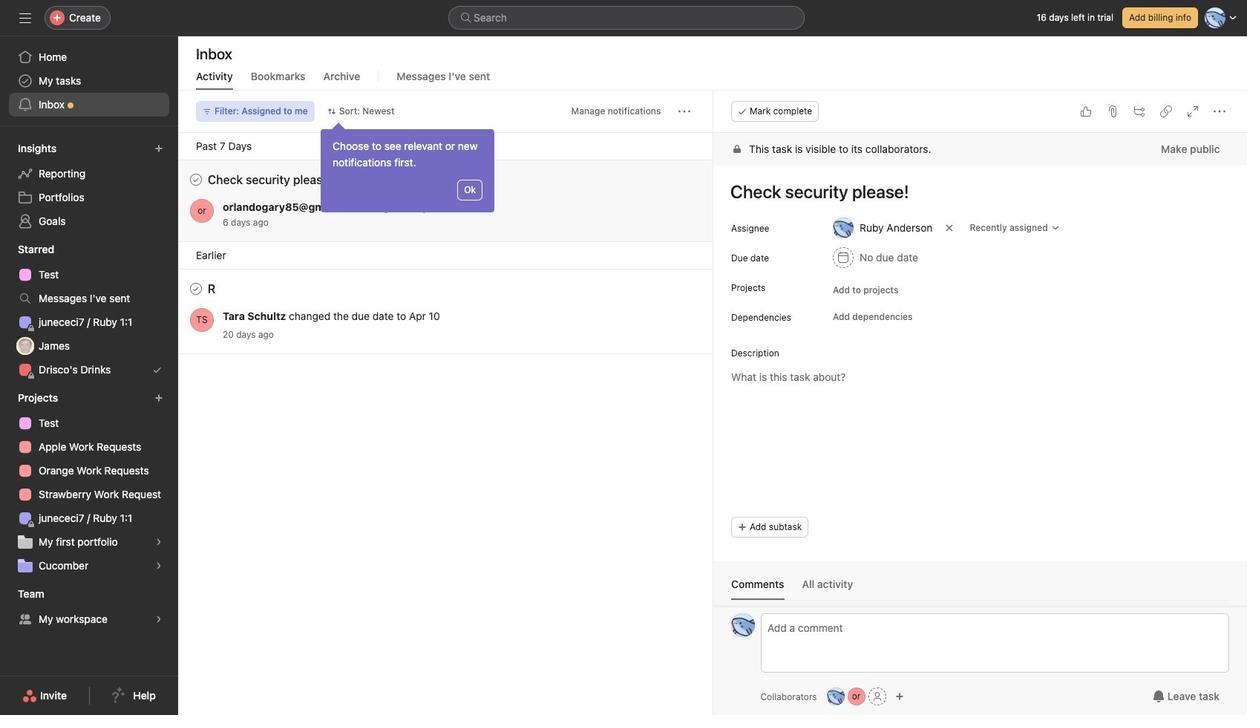 Task type: vqa. For each thing, say whether or not it's contained in the screenshot.
the starred element
yes



Task type: locate. For each thing, give the bounding box(es) containing it.
open user profile image
[[190, 308, 214, 332]]

global element
[[0, 36, 178, 126]]

check security please! dialog
[[713, 91, 1248, 715]]

0 likes. click to like this task image
[[1080, 105, 1092, 117]]

1 vertical spatial open user profile image
[[731, 613, 755, 637]]

tab list
[[731, 576, 1230, 601]]

add or remove collaborators image right add or remove collaborators icon
[[895, 692, 904, 701]]

add or remove collaborators image
[[827, 688, 845, 706], [895, 692, 904, 701]]

tooltip
[[321, 125, 495, 212]]

add or remove collaborators image left add or remove collaborators icon
[[827, 688, 845, 706]]

main content
[[713, 133, 1248, 715]]

open user profile image
[[190, 199, 214, 223], [731, 613, 755, 637]]

add or remove collaborators image
[[848, 688, 866, 706]]

see details, my first portfolio image
[[154, 538, 163, 547]]

see details, my workspace image
[[154, 615, 163, 624]]

0 vertical spatial open user profile image
[[190, 199, 214, 223]]

1 horizontal spatial add or remove collaborators image
[[895, 692, 904, 701]]

list box
[[449, 6, 805, 30]]

1 horizontal spatial open user profile image
[[731, 613, 755, 637]]

hide sidebar image
[[19, 12, 31, 24]]



Task type: describe. For each thing, give the bounding box(es) containing it.
starred element
[[0, 236, 178, 385]]

new insights image
[[154, 144, 163, 153]]

more actions image
[[678, 105, 690, 117]]

more actions for this task image
[[1214, 105, 1225, 117]]

teams element
[[0, 581, 178, 634]]

remove assignee image
[[945, 224, 954, 232]]

projects element
[[0, 385, 178, 581]]

0 horizontal spatial add or remove collaborators image
[[827, 688, 845, 706]]

insights element
[[0, 135, 178, 236]]

attachments: add a file to this task, check security please! image
[[1107, 105, 1118, 117]]

full screen image
[[1187, 105, 1199, 117]]

copy task link image
[[1160, 105, 1172, 117]]

Task Name text field
[[721, 175, 1230, 209]]

tab list inside check security please! 'dialog'
[[731, 576, 1230, 601]]

add subtask image
[[1133, 105, 1145, 117]]

sort: newest image
[[327, 107, 336, 116]]

see details, cucomber image
[[154, 561, 163, 570]]

new project or portfolio image
[[154, 394, 163, 403]]

0 horizontal spatial open user profile image
[[190, 199, 214, 223]]



